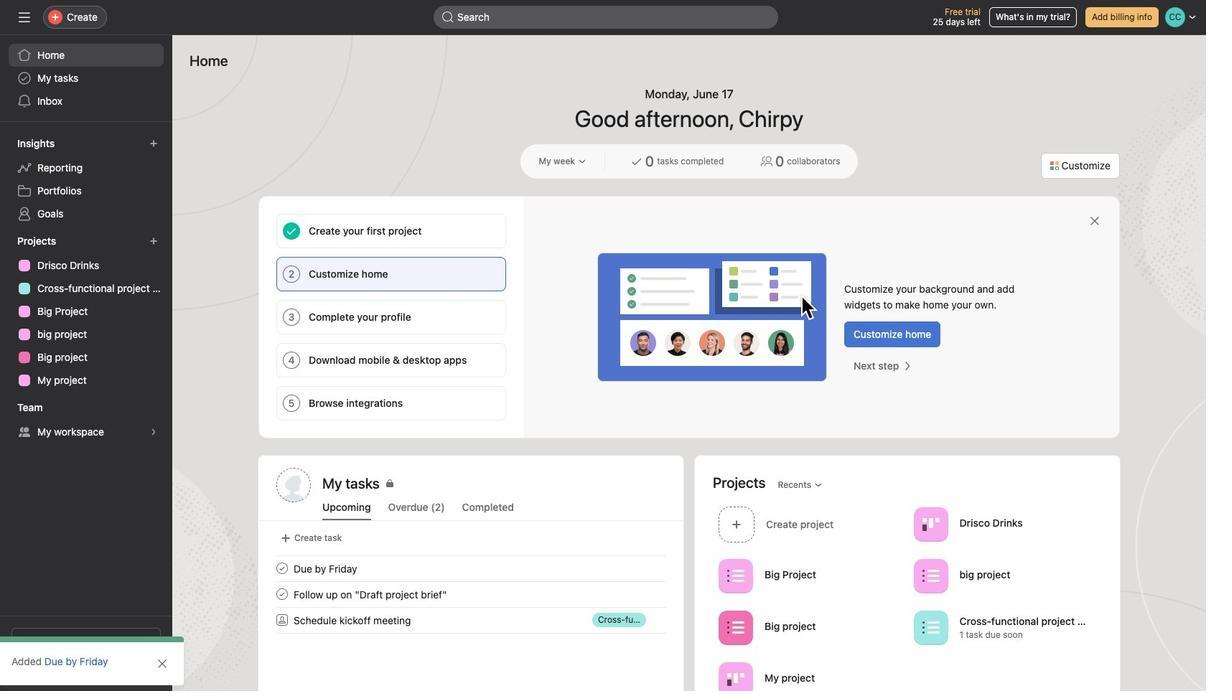 Task type: vqa. For each thing, say whether or not it's contained in the screenshot.
My tasks link's My
no



Task type: locate. For each thing, give the bounding box(es) containing it.
Mark complete checkbox
[[274, 560, 291, 577]]

1 vertical spatial board image
[[728, 671, 745, 688]]

list image
[[728, 620, 745, 637]]

list item
[[713, 503, 908, 547], [259, 556, 684, 582], [259, 582, 684, 608], [259, 608, 684, 634]]

list image
[[728, 568, 745, 585], [923, 568, 940, 585], [923, 620, 940, 637]]

Mark complete checkbox
[[274, 586, 291, 603]]

projects element
[[0, 228, 172, 395]]

0 vertical spatial close image
[[1090, 215, 1101, 227]]

pending approval image
[[277, 615, 288, 626]]

board image
[[923, 516, 940, 533], [728, 671, 745, 688]]

mark complete image
[[274, 560, 291, 577]]

1 horizontal spatial close image
[[1090, 215, 1101, 227]]

1 horizontal spatial board image
[[923, 516, 940, 533]]

0 horizontal spatial board image
[[728, 671, 745, 688]]

1 vertical spatial close image
[[157, 659, 168, 670]]

0 horizontal spatial close image
[[157, 659, 168, 670]]

close image
[[1090, 215, 1101, 227], [157, 659, 168, 670]]

list box
[[434, 6, 779, 29]]



Task type: describe. For each thing, give the bounding box(es) containing it.
hide sidebar image
[[19, 11, 30, 23]]

isinverse image
[[442, 11, 454, 23]]

new project or portfolio image
[[149, 237, 158, 246]]

0 vertical spatial board image
[[923, 516, 940, 533]]

insights element
[[0, 131, 172, 228]]

teams element
[[0, 395, 172, 447]]

new insights image
[[149, 139, 158, 148]]

add profile photo image
[[277, 468, 311, 503]]

mark complete image
[[274, 586, 291, 603]]

global element
[[0, 35, 172, 121]]

see details, my workspace image
[[149, 428, 158, 437]]



